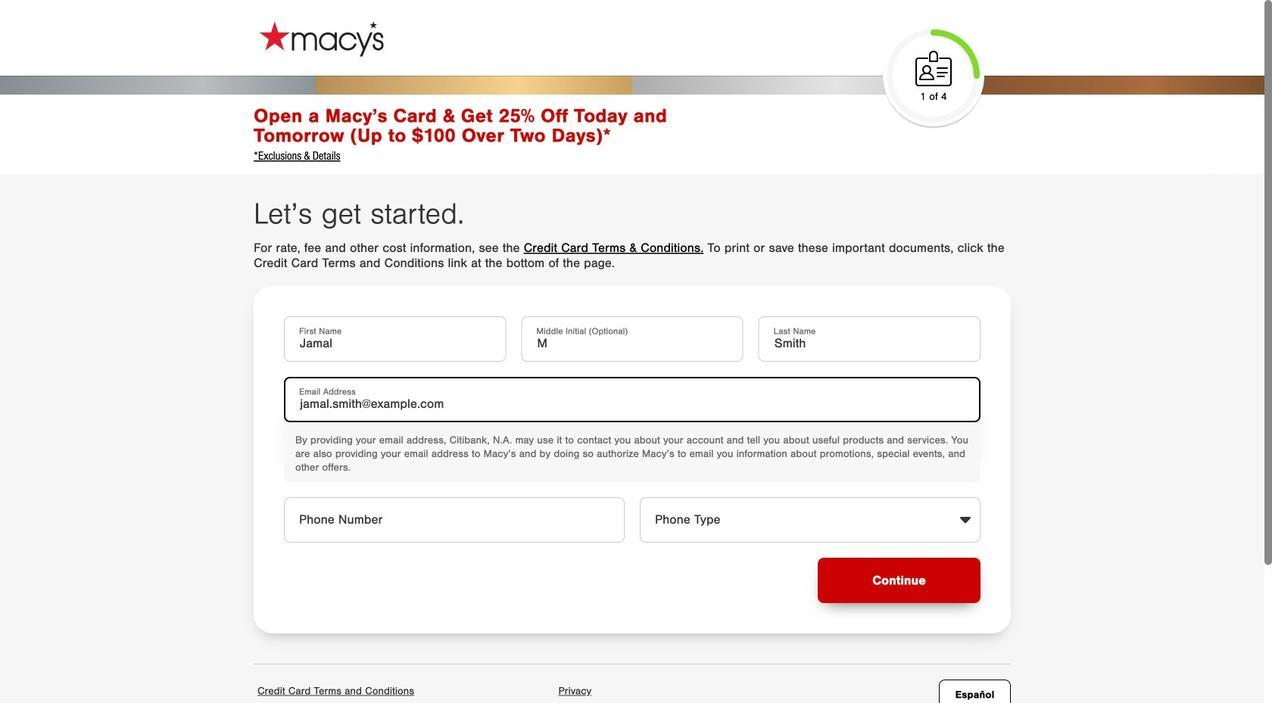Task type: describe. For each thing, give the bounding box(es) containing it.
0 vertical spatial figure
[[913, 48, 955, 90]]

macy's application form element
[[254, 8, 542, 68]]

Last Name field
[[759, 317, 981, 362]]



Task type: locate. For each thing, give the bounding box(es) containing it.
Middle Initial (Optional) text field
[[521, 317, 744, 362]]

Phone Number field
[[284, 498, 625, 543]]

advertisement element
[[0, 76, 1265, 174]]

0 horizontal spatial figure
[[913, 48, 955, 90]]

1 horizontal spatial figure
[[958, 513, 973, 528]]

Email Address field
[[284, 377, 981, 423]]

First Name text field
[[284, 317, 506, 362]]

figure
[[913, 48, 955, 90], [958, 513, 973, 528]]

macy's application form image
[[255, 18, 388, 59], [255, 18, 388, 59]]

1 vertical spatial figure
[[958, 513, 973, 528]]



Task type: vqa. For each thing, say whether or not it's contained in the screenshot.
The Home Depot Application Form element
no



